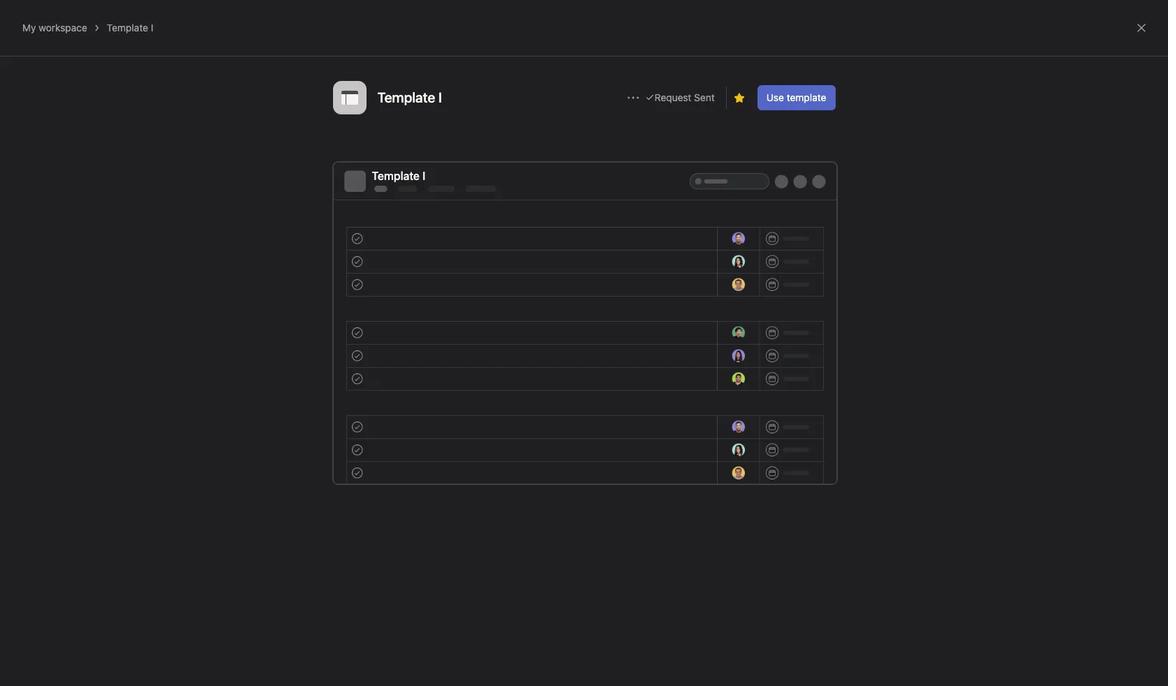 Task type: describe. For each thing, give the bounding box(es) containing it.
use template
[[767, 92, 827, 103]]

show options image
[[628, 92, 640, 103]]

request
[[655, 92, 692, 103]]

close image
[[1137, 22, 1148, 34]]

request sent
[[655, 92, 715, 103]]

use template button
[[758, 85, 836, 110]]

template
[[787, 92, 827, 103]]

remove from starred image
[[734, 92, 745, 103]]

1 vertical spatial template i
[[372, 170, 426, 182]]

i
[[151, 22, 153, 34]]

my workspace
[[22, 22, 87, 34]]



Task type: vqa. For each thing, say whether or not it's contained in the screenshot.
Task name text box associated with the "1️⃣ First: Get started using My tasks" cell
no



Task type: locate. For each thing, give the bounding box(es) containing it.
template i
[[378, 89, 442, 106], [372, 170, 426, 182]]

my
[[22, 22, 36, 34]]

workspace
[[39, 22, 87, 34]]

0 vertical spatial template i
[[378, 89, 442, 106]]

my workspace link
[[22, 22, 87, 34]]

sent
[[695, 92, 715, 103]]

template image
[[341, 89, 358, 106]]

template i
[[107, 22, 153, 34]]

template
[[107, 22, 148, 34]]

use
[[767, 92, 785, 103]]



